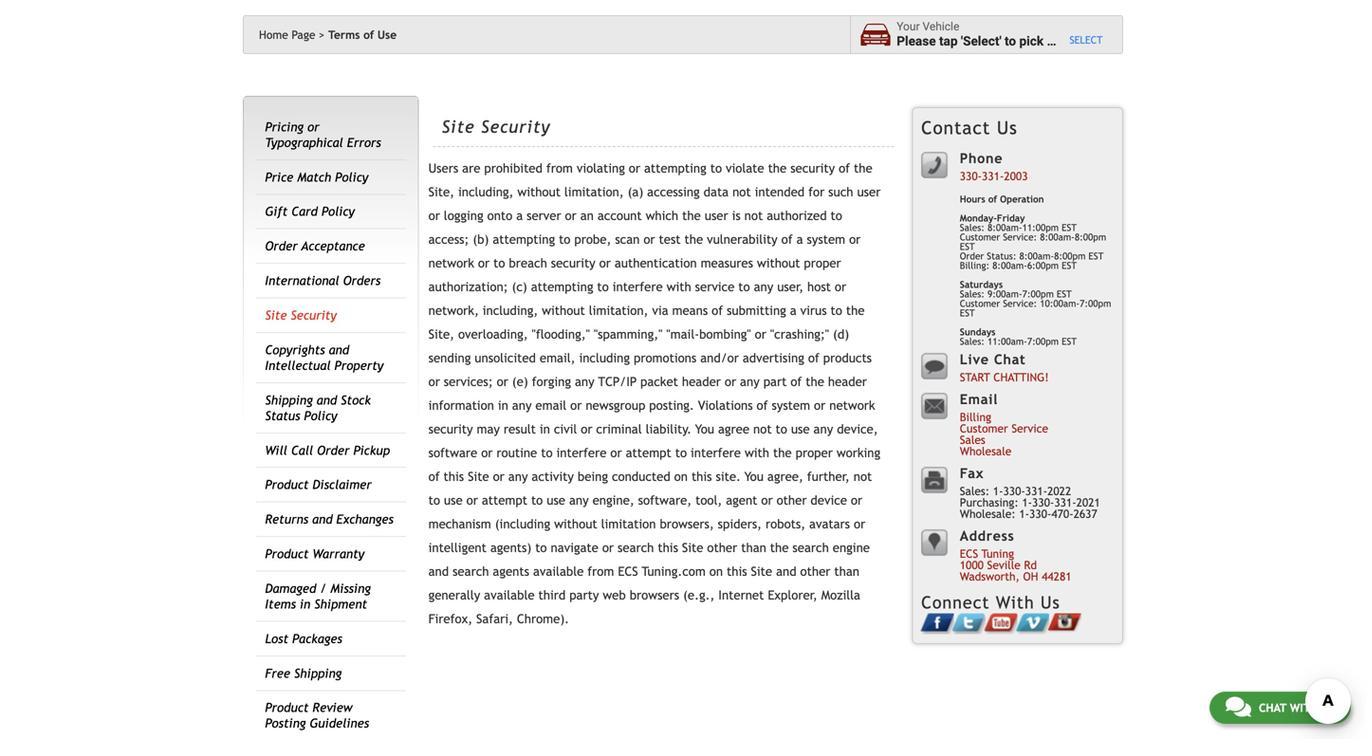 Task type: vqa. For each thing, say whether or not it's contained in the screenshot.
034Motorsport
no



Task type: describe. For each thing, give the bounding box(es) containing it.
or left (e)
[[497, 375, 509, 389]]

will call order pickup
[[265, 443, 390, 458]]

0 vertical spatial attempt
[[626, 446, 672, 460]]

1 horizontal spatial site security
[[442, 117, 551, 137]]

of left use
[[364, 28, 374, 41]]

shipping inside shipping and stock status policy
[[265, 393, 313, 407]]

users are prohibited from violating or attempting to violate the security of the site, including, without limitation, (a) accessing data not intended for such user or logging onto a server or an account which the user is not authorized to access; (b) attempting to probe, scan or test the vulnerability of a system or network or to breach security or authentication measures without proper authorization; (c) attempting to interfere with service to any user, host or network, including, without limitation, via means of submitting a virus to the site, overloading, "flooding," "spamming," "mail-bombing" or "crashing;" (d) sending unsolicited email, including promotions and/or advertising of products or services; or (e) forging any tcp/ip packet header or any part of the header information in any email or newsgroup posting. violations of system or network security may result in civil or criminal liability. you agree not to use any device, software or routine to interfere or attempt to interfere with the proper working of this site or any activity being conducted on this site. you agree, further, not to use or attempt to use any engine, software, tool, agent or other device or mechanism (including without limitation browsers, spiders, robots, avatars or intelligent agents) to navigate or search this site other than the search engine and search agents available from ecs tuning.com on this site and other than generally available third party web browsers (e.g., internet explorer, mozilla firefox, safari, chrome).
[[429, 161, 881, 626]]

7:00pm right 9:00am-
[[1080, 298, 1112, 309]]

1- up wholesale:
[[993, 484, 1004, 498]]

or right civil
[[581, 422, 593, 437]]

result
[[504, 422, 536, 437]]

1 vertical spatial security
[[291, 308, 337, 323]]

of down "crashing;"
[[808, 351, 820, 366]]

2022
[[1048, 484, 1072, 498]]

for
[[809, 185, 825, 199]]

not right agree
[[754, 422, 772, 437]]

vehicle
[[923, 20, 960, 33]]

pricing or typographical errors
[[265, 119, 381, 150]]

of down service
[[712, 303, 723, 318]]

1- right wholesale:
[[1020, 507, 1030, 520]]

items
[[265, 597, 296, 612]]

wholesale
[[960, 444, 1012, 458]]

this up tuning.com
[[658, 541, 679, 555]]

or right agent
[[762, 493, 773, 508]]

us for chat
[[1322, 701, 1335, 715]]

0 vertical spatial us
[[997, 117, 1018, 138]]

product for product disclaimer
[[265, 478, 309, 492]]

without up user,
[[757, 256, 800, 271]]

intended
[[755, 185, 805, 199]]

0 horizontal spatial interfere
[[557, 446, 607, 460]]

a left virus
[[790, 303, 797, 318]]

price
[[265, 170, 294, 184]]

1 horizontal spatial order
[[317, 443, 350, 458]]

2 horizontal spatial interfere
[[691, 446, 741, 460]]

software
[[429, 446, 478, 460]]

11:00am-
[[988, 336, 1028, 347]]

breach
[[509, 256, 547, 271]]

and for intellectual
[[329, 343, 349, 357]]

this down software at the bottom left of the page
[[444, 469, 464, 484]]

site up copyrights
[[265, 308, 287, 323]]

0 vertical spatial from
[[546, 161, 573, 176]]

or down the "submitting"
[[755, 327, 767, 342]]

sending
[[429, 351, 471, 366]]

guidelines
[[310, 716, 369, 731]]

or down (b)
[[478, 256, 490, 271]]

to up data
[[711, 161, 722, 176]]

returns
[[265, 512, 309, 527]]

price match policy link
[[265, 170, 369, 184]]

shipping and stock status policy link
[[265, 393, 371, 423]]

0 horizontal spatial than
[[741, 541, 767, 555]]

lost packages link
[[265, 631, 342, 646]]

civil
[[554, 422, 577, 437]]

gift card policy link
[[265, 204, 355, 219]]

site up are
[[442, 117, 475, 137]]

us for connect
[[1041, 593, 1061, 613]]

any down the "routine"
[[508, 469, 528, 484]]

to up activity
[[541, 446, 553, 460]]

8:00am- up 6:00pm
[[1040, 232, 1075, 242]]

not right 'is'
[[745, 208, 763, 223]]

authorization;
[[429, 280, 508, 294]]

or left "test" on the top of page
[[644, 232, 655, 247]]

1 service: from the top
[[1003, 232, 1038, 242]]

browsers
[[630, 588, 680, 603]]

or down the "routine"
[[493, 469, 505, 484]]

2 header from the left
[[828, 375, 867, 389]]

order inside 'hours of operation monday-friday sales: 8:00am-11:00pm est customer service: 8:00am-8:00pm est order status: 8:00am-8:00pm est billing: 8:00am-6:00pm est saturdays sales: 9:00am-7:00pm est customer service: 10:00am-7:00pm est sundays sales: 11:00am-7:00pm est'
[[960, 251, 984, 261]]

logging
[[444, 208, 484, 223]]

or down may
[[481, 446, 493, 460]]

engine,
[[593, 493, 635, 508]]

product for product warranty
[[265, 547, 309, 561]]

products
[[824, 351, 872, 366]]

select
[[1070, 34, 1103, 46]]

331- inside phone 330-331-2003
[[982, 169, 1004, 183]]

3 sales: from the top
[[960, 336, 985, 347]]

1 vertical spatial on
[[710, 564, 723, 579]]

a down authorized on the top right of the page
[[797, 232, 803, 247]]

liability.
[[646, 422, 692, 437]]

newsgroup
[[586, 398, 646, 413]]

explorer,
[[768, 588, 818, 603]]

part
[[764, 375, 787, 389]]

0 vertical spatial including,
[[458, 185, 514, 199]]

0 vertical spatial other
[[777, 493, 807, 508]]

site up internet
[[751, 564, 773, 579]]

0 vertical spatial attempting
[[644, 161, 707, 176]]

(c)
[[512, 280, 527, 294]]

is
[[732, 208, 741, 223]]

a inside your vehicle please tap 'select' to pick a vehicle
[[1047, 34, 1054, 49]]

phone
[[960, 150, 1003, 166]]

email,
[[540, 351, 576, 366]]

of down authorized on the top right of the page
[[782, 232, 793, 247]]

to down (including
[[535, 541, 547, 555]]

any left 'part'
[[740, 375, 760, 389]]

1 horizontal spatial security
[[481, 117, 551, 137]]

1 vertical spatial security
[[551, 256, 596, 271]]

or right host
[[835, 280, 847, 294]]

such
[[829, 185, 854, 199]]

further,
[[807, 469, 850, 484]]

data
[[704, 185, 729, 199]]

of down software at the bottom left of the page
[[429, 469, 440, 484]]

1 horizontal spatial user
[[857, 185, 881, 199]]

2 customer from the top
[[960, 298, 1001, 309]]

will call order pickup link
[[265, 443, 390, 458]]

6:00pm
[[1028, 260, 1059, 271]]

470-
[[1052, 507, 1074, 520]]

engine
[[833, 541, 870, 555]]

agents
[[493, 564, 530, 579]]

8:00am- down the 11:00pm
[[1020, 251, 1055, 261]]

onto
[[487, 208, 513, 223]]

or up access;
[[429, 208, 440, 223]]

to left breach
[[494, 256, 505, 271]]

or left an on the top
[[565, 208, 577, 223]]

select link
[[1070, 34, 1103, 47]]

connect
[[922, 593, 990, 613]]

1 sales: from the top
[[960, 222, 985, 233]]

vehicle
[[1057, 34, 1099, 49]]

or up 'violations' at bottom
[[725, 375, 737, 389]]

and/or
[[701, 351, 739, 366]]

2 vertical spatial security
[[429, 422, 473, 437]]

or right device
[[851, 493, 863, 508]]

or down probe,
[[599, 256, 611, 271]]

working
[[837, 446, 881, 460]]

7:00pm down 10:00am-
[[1028, 336, 1059, 347]]

to down probe,
[[597, 280, 609, 294]]

8:00am- up 9:00am-
[[993, 260, 1028, 271]]

and up explorer,
[[776, 564, 797, 579]]

device,
[[837, 422, 878, 437]]

operation
[[1000, 194, 1044, 204]]

any down (e)
[[512, 398, 532, 413]]

any up the "submitting"
[[754, 280, 774, 294]]

missing
[[331, 581, 371, 596]]

1 vertical spatial with
[[745, 446, 770, 460]]

of up such
[[839, 161, 850, 176]]

330- up wholesale:
[[1004, 484, 1026, 498]]

1 vertical spatial available
[[484, 588, 535, 603]]

product disclaimer
[[265, 478, 372, 492]]

home page link
[[259, 28, 325, 41]]

1 horizontal spatial search
[[618, 541, 654, 555]]

with
[[996, 593, 1035, 613]]

wadsworth,
[[960, 570, 1020, 583]]

intelligent
[[429, 541, 487, 555]]

sundays
[[960, 326, 996, 337]]

without up server
[[518, 185, 561, 199]]

authentication
[[615, 256, 697, 271]]

advertising
[[743, 351, 805, 366]]

44281
[[1042, 570, 1072, 583]]

avatars
[[810, 517, 850, 532]]

or down sending
[[429, 375, 440, 389]]

1 vertical spatial proper
[[796, 446, 833, 460]]

or up engine
[[854, 517, 866, 532]]

to up (including
[[531, 493, 543, 508]]

shipment
[[314, 597, 367, 612]]

chat with us
[[1259, 701, 1335, 715]]

330- left "2637"
[[1033, 496, 1055, 509]]

start chatting! link
[[960, 370, 1049, 384]]

1- left 2022
[[1022, 496, 1033, 509]]

a right "onto"
[[516, 208, 523, 223]]

international orders link
[[265, 273, 381, 288]]

0 vertical spatial available
[[533, 564, 584, 579]]

(d)
[[833, 327, 849, 342]]

1 vertical spatial network
[[830, 398, 876, 413]]

to down liability.
[[675, 446, 687, 460]]

seville
[[988, 558, 1021, 572]]

being
[[578, 469, 608, 484]]

comments image
[[1226, 696, 1252, 718]]

monday-
[[960, 213, 997, 223]]

lost
[[265, 631, 289, 646]]

service
[[695, 280, 735, 294]]

any down including
[[575, 375, 595, 389]]

customer inside email billing customer service sales wholesale
[[960, 422, 1009, 435]]

without up navigate
[[554, 517, 598, 532]]

review
[[313, 701, 353, 715]]

1 horizontal spatial than
[[835, 564, 860, 579]]

2 sales: from the top
[[960, 288, 985, 299]]

service
[[1012, 422, 1049, 435]]

2 horizontal spatial 331-
[[1055, 496, 1077, 509]]

0 vertical spatial proper
[[804, 256, 842, 271]]

without up the "flooding,"
[[542, 303, 585, 318]]

your vehicle please tap 'select' to pick a vehicle
[[897, 20, 1099, 49]]

tcp/ip
[[598, 375, 637, 389]]

order acceptance link
[[265, 239, 365, 254]]

in inside damaged / missing items in shipment
[[300, 597, 311, 612]]

scan
[[615, 232, 640, 247]]

any down the being
[[569, 493, 589, 508]]

2 horizontal spatial use
[[791, 422, 810, 437]]

330- down 2022
[[1030, 507, 1052, 520]]

hours of operation monday-friday sales: 8:00am-11:00pm est customer service: 8:00am-8:00pm est order status: 8:00am-8:00pm est billing: 8:00am-6:00pm est saturdays sales: 9:00am-7:00pm est customer service: 10:00am-7:00pm est sundays sales: 11:00am-7:00pm est
[[960, 194, 1112, 347]]

(a)
[[628, 185, 644, 199]]

0 vertical spatial system
[[807, 232, 846, 247]]

not down violate on the right of the page
[[733, 185, 751, 199]]

2 horizontal spatial search
[[793, 541, 829, 555]]



Task type: locate. For each thing, give the bounding box(es) containing it.
to up mechanism
[[429, 493, 440, 508]]

7:00pm down 6:00pm
[[1023, 288, 1054, 299]]

free shipping link
[[265, 666, 342, 681]]

331-
[[982, 169, 1004, 183], [1026, 484, 1048, 498], [1055, 496, 1077, 509]]

1 horizontal spatial header
[[828, 375, 867, 389]]

2 horizontal spatial order
[[960, 251, 984, 261]]

ecs inside users are prohibited from violating or attempting to violate the security of the site, including, without limitation, (a) accessing data not intended for such user or logging onto a server or an account which the user is not authorized to access; (b) attempting to probe, scan or test the vulnerability of a system or network or to breach security or authentication measures without proper authorization; (c) attempting to interfere with service to any user, host or network, including, without limitation, via means of submitting a virus to the site, overloading, "flooding," "spamming," "mail-bombing" or "crashing;" (d) sending unsolicited email, including promotions and/or advertising of products or services; or (e) forging any tcp/ip packet header or any part of the header information in any email or newsgroup posting. violations of system or network security may result in civil or criminal liability. you agree not to use any device, software or routine to interfere or attempt to interfere with the proper working of this site or any activity being conducted on this site. you agree, further, not to use or attempt to use any engine, software, tool, agent or other device or mechanism (including without limitation browsers, spiders, robots, avatars or intelligent agents) to navigate or search this site other than the search engine and search agents available from ecs tuning.com on this site and other than generally available third party web browsers (e.g., internet explorer, mozilla firefox, safari, chrome).
[[618, 564, 638, 579]]

0 vertical spatial ecs
[[960, 547, 979, 560]]

live chat start chatting!
[[960, 352, 1049, 384]]

0 vertical spatial security
[[481, 117, 551, 137]]

home
[[259, 28, 288, 41]]

search down the intelligent
[[453, 564, 489, 579]]

0 horizontal spatial us
[[997, 117, 1018, 138]]

interfere up site.
[[691, 446, 741, 460]]

promotions
[[634, 351, 697, 366]]

0 vertical spatial than
[[741, 541, 767, 555]]

0 horizontal spatial you
[[695, 422, 715, 437]]

from up web
[[588, 564, 614, 579]]

product down returns at the bottom left
[[265, 547, 309, 561]]

without
[[518, 185, 561, 199], [757, 256, 800, 271], [542, 303, 585, 318], [554, 517, 598, 532]]

which
[[646, 208, 679, 223]]

0 horizontal spatial security
[[291, 308, 337, 323]]

search down avatars
[[793, 541, 829, 555]]

2 horizontal spatial security
[[791, 161, 835, 176]]

security up the for
[[791, 161, 835, 176]]

chat inside 'live chat start chatting!'
[[994, 352, 1026, 367]]

the
[[768, 161, 787, 176], [854, 161, 873, 176], [682, 208, 701, 223], [685, 232, 703, 247], [846, 303, 865, 318], [806, 375, 825, 389], [773, 446, 792, 460], [770, 541, 789, 555]]

packages
[[292, 631, 342, 646]]

to left probe,
[[559, 232, 571, 247]]

1 header from the left
[[682, 375, 721, 389]]

from
[[546, 161, 573, 176], [588, 564, 614, 579]]

chatting!
[[994, 370, 1049, 384]]

0 horizontal spatial header
[[682, 375, 721, 389]]

status:
[[987, 251, 1017, 261]]

exchanges
[[336, 512, 394, 527]]

including, down (c)
[[483, 303, 538, 318]]

network up 'device,'
[[830, 398, 876, 413]]

and inside shipping and stock status policy
[[317, 393, 337, 407]]

test
[[659, 232, 681, 247]]

international orders
[[265, 273, 381, 288]]

to up agree,
[[776, 422, 788, 437]]

0 horizontal spatial attempt
[[482, 493, 528, 508]]

free shipping
[[265, 666, 342, 681]]

2 service: from the top
[[1003, 298, 1038, 309]]

an
[[581, 208, 594, 223]]

service: down friday
[[1003, 232, 1038, 242]]

tuning
[[982, 547, 1015, 560]]

1 product from the top
[[265, 478, 309, 492]]

pricing
[[265, 119, 304, 134]]

8:00pm down the 11:00pm
[[1055, 251, 1086, 261]]

search down limitation at the bottom
[[618, 541, 654, 555]]

email billing customer service sales wholesale
[[960, 391, 1049, 458]]

8:00am- up status:
[[988, 222, 1023, 233]]

security up prohibited in the top left of the page
[[481, 117, 551, 137]]

0 vertical spatial limitation,
[[565, 185, 624, 199]]

0 horizontal spatial user
[[705, 208, 729, 223]]

including,
[[458, 185, 514, 199], [483, 303, 538, 318]]

policy inside shipping and stock status policy
[[304, 408, 337, 423]]

or up typographical
[[308, 119, 319, 134]]

1 vertical spatial product
[[265, 547, 309, 561]]

submitting
[[727, 303, 787, 318]]

product
[[265, 478, 309, 492], [265, 547, 309, 561], [265, 701, 309, 715]]

agree
[[718, 422, 750, 437]]

of down 'part'
[[757, 398, 768, 413]]

or right email
[[571, 398, 582, 413]]

1 vertical spatial policy
[[322, 204, 355, 219]]

sales: down hours
[[960, 222, 985, 233]]

lost packages
[[265, 631, 342, 646]]

authorized
[[767, 208, 827, 223]]

0 vertical spatial 8:00pm
[[1075, 232, 1107, 242]]

available up third
[[533, 564, 584, 579]]

pick
[[1020, 34, 1044, 49]]

0 horizontal spatial ecs
[[618, 564, 638, 579]]

fax sales: 1-330-331-2022 purchasing: 1-330-331-2021 wholesale: 1-330-470-2637
[[960, 465, 1101, 520]]

security up software at the bottom left of the page
[[429, 422, 473, 437]]

conducted
[[612, 469, 671, 484]]

sales: inside fax sales: 1-330-331-2022 purchasing: 1-330-331-2021 wholesale: 1-330-470-2637
[[960, 484, 990, 498]]

product warranty link
[[265, 547, 365, 561]]

available
[[533, 564, 584, 579], [484, 588, 535, 603]]

site,
[[429, 185, 455, 199], [429, 327, 455, 342]]

or
[[308, 119, 319, 134], [629, 161, 641, 176], [429, 208, 440, 223], [565, 208, 577, 223], [644, 232, 655, 247], [849, 232, 861, 247], [478, 256, 490, 271], [599, 256, 611, 271], [835, 280, 847, 294], [755, 327, 767, 342], [429, 375, 440, 389], [497, 375, 509, 389], [725, 375, 737, 389], [571, 398, 582, 413], [814, 398, 826, 413], [581, 422, 593, 437], [481, 446, 493, 460], [611, 446, 622, 460], [493, 469, 505, 484], [467, 493, 478, 508], [762, 493, 773, 508], [851, 493, 863, 508], [854, 517, 866, 532], [602, 541, 614, 555]]

policy for gift card policy
[[322, 204, 355, 219]]

not down working
[[854, 469, 872, 484]]

0 horizontal spatial use
[[444, 493, 463, 508]]

0 vertical spatial you
[[695, 422, 715, 437]]

3 product from the top
[[265, 701, 309, 715]]

2 vertical spatial in
[[300, 597, 311, 612]]

and
[[329, 343, 349, 357], [317, 393, 337, 407], [312, 512, 333, 527], [429, 564, 449, 579], [776, 564, 797, 579]]

including
[[579, 351, 630, 366]]

to right virus
[[831, 303, 843, 318]]

0 horizontal spatial in
[[300, 597, 311, 612]]

0 vertical spatial security
[[791, 161, 835, 176]]

4 sales: from the top
[[960, 484, 990, 498]]

2 horizontal spatial us
[[1322, 701, 1335, 715]]

user
[[857, 185, 881, 199], [705, 208, 729, 223]]

2 vertical spatial other
[[801, 564, 831, 579]]

of inside 'hours of operation monday-friday sales: 8:00am-11:00pm est customer service: 8:00am-8:00pm est order status: 8:00am-8:00pm est billing: 8:00am-6:00pm est saturdays sales: 9:00am-7:00pm est customer service: 10:00am-7:00pm est sundays sales: 11:00am-7:00pm est'
[[989, 194, 998, 204]]

chat with us link
[[1210, 692, 1351, 724]]

1 horizontal spatial use
[[547, 493, 566, 508]]

0 horizontal spatial from
[[546, 161, 573, 176]]

site down browsers,
[[682, 541, 704, 555]]

price match policy
[[265, 170, 369, 184]]

1 vertical spatial ecs
[[618, 564, 638, 579]]

1 vertical spatial site security
[[265, 308, 337, 323]]

order right 'call'
[[317, 443, 350, 458]]

information
[[429, 398, 494, 413]]

contact us
[[922, 117, 1018, 138]]

returns and exchanges link
[[265, 512, 394, 527]]

may
[[477, 422, 500, 437]]

and up the generally
[[429, 564, 449, 579]]

warranty
[[313, 547, 365, 561]]

this up tool,
[[692, 469, 712, 484]]

will
[[265, 443, 287, 458]]

1 vertical spatial customer
[[960, 298, 1001, 309]]

than down spiders,
[[741, 541, 767, 555]]

virus
[[801, 303, 827, 318]]

email
[[960, 391, 999, 407]]

from left the violating
[[546, 161, 573, 176]]

0 horizontal spatial with
[[667, 280, 692, 294]]

typographical
[[265, 135, 343, 150]]

device
[[811, 493, 847, 508]]

on
[[674, 469, 688, 484], [710, 564, 723, 579]]

1 horizontal spatial security
[[551, 256, 596, 271]]

on up (e.g.,
[[710, 564, 723, 579]]

including, up "onto"
[[458, 185, 514, 199]]

1 vertical spatial attempting
[[493, 232, 555, 247]]

8:00pm right the 11:00pm
[[1075, 232, 1107, 242]]

internet
[[719, 588, 764, 603]]

or up mechanism
[[467, 493, 478, 508]]

1 vertical spatial shipping
[[294, 666, 342, 681]]

unsolicited
[[475, 351, 536, 366]]

1 vertical spatial us
[[1041, 593, 1061, 613]]

users
[[429, 161, 459, 176]]

proper up further,
[[796, 446, 833, 460]]

1 horizontal spatial in
[[498, 398, 509, 413]]

ecs down address
[[960, 547, 979, 560]]

us inside chat with us link
[[1322, 701, 1335, 715]]

1 horizontal spatial interfere
[[613, 280, 663, 294]]

1 customer from the top
[[960, 232, 1001, 242]]

header down products
[[828, 375, 867, 389]]

policy for price match policy
[[335, 170, 369, 184]]

or inside pricing or typographical errors
[[308, 119, 319, 134]]

0 vertical spatial chat
[[994, 352, 1026, 367]]

2 vertical spatial us
[[1322, 701, 1335, 715]]

2 horizontal spatial in
[[540, 422, 550, 437]]

generally
[[429, 588, 480, 603]]

firefox,
[[429, 612, 473, 626]]

1 vertical spatial service:
[[1003, 298, 1038, 309]]

order down gift
[[265, 239, 298, 254]]

you left agree
[[695, 422, 715, 437]]

'select'
[[961, 34, 1002, 49]]

330-331-2003 link
[[960, 169, 1028, 183]]

1 vertical spatial other
[[707, 541, 738, 555]]

services;
[[444, 375, 493, 389]]

product for product review posting guidelines
[[265, 701, 309, 715]]

shipping down packages
[[294, 666, 342, 681]]

packet
[[641, 375, 678, 389]]

in left civil
[[540, 422, 550, 437]]

system down authorized on the top right of the page
[[807, 232, 846, 247]]

3 customer from the top
[[960, 422, 1009, 435]]

1 horizontal spatial with
[[745, 446, 770, 460]]

2 horizontal spatial with
[[1290, 701, 1318, 715]]

attempting down breach
[[531, 280, 594, 294]]

2 vertical spatial attempting
[[531, 280, 594, 294]]

0 horizontal spatial network
[[429, 256, 474, 271]]

with inside chat with us link
[[1290, 701, 1318, 715]]

fax
[[960, 465, 984, 481]]

interfere down "authentication"
[[613, 280, 663, 294]]

product inside product review posting guidelines
[[265, 701, 309, 715]]

1 vertical spatial 8:00pm
[[1055, 251, 1086, 261]]

billing:
[[960, 260, 990, 271]]

other up explorer,
[[801, 564, 831, 579]]

with
[[667, 280, 692, 294], [745, 446, 770, 460], [1290, 701, 1318, 715]]

product review posting guidelines link
[[265, 701, 369, 731]]

0 horizontal spatial site security
[[265, 308, 337, 323]]

use down activity
[[547, 493, 566, 508]]

limitation
[[601, 517, 656, 532]]

service: left 10:00am-
[[1003, 298, 1038, 309]]

0 vertical spatial service:
[[1003, 232, 1038, 242]]

policy down "errors" on the left top of the page
[[335, 170, 369, 184]]

0 vertical spatial site,
[[429, 185, 455, 199]]

1 vertical spatial limitation,
[[589, 303, 649, 318]]

0 vertical spatial on
[[674, 469, 688, 484]]

1 vertical spatial system
[[772, 398, 811, 413]]

1 vertical spatial from
[[588, 564, 614, 579]]

1 vertical spatial site,
[[429, 327, 455, 342]]

1 horizontal spatial ecs
[[960, 547, 979, 560]]

330- inside phone 330-331-2003
[[960, 169, 982, 183]]

to up the "submitting"
[[739, 280, 750, 294]]

0 horizontal spatial on
[[674, 469, 688, 484]]

gift
[[265, 204, 288, 219]]

available down agents
[[484, 588, 535, 603]]

and left stock
[[317, 393, 337, 407]]

0 horizontal spatial search
[[453, 564, 489, 579]]

and for stock
[[317, 393, 337, 407]]

and inside "copyrights and intellectual property"
[[329, 343, 349, 357]]

web
[[603, 588, 626, 603]]

0 vertical spatial user
[[857, 185, 881, 199]]

ecs inside address ecs tuning 1000 seville rd wadsworth, oh 44281
[[960, 547, 979, 560]]

network down access;
[[429, 256, 474, 271]]

terms of use
[[328, 28, 397, 41]]

customer
[[960, 232, 1001, 242], [960, 298, 1001, 309], [960, 422, 1009, 435]]

site security up prohibited in the top left of the page
[[442, 117, 551, 137]]

other
[[777, 493, 807, 508], [707, 541, 738, 555], [801, 564, 831, 579]]

connect with us
[[922, 593, 1061, 613]]

server
[[527, 208, 561, 223]]

posting.
[[649, 398, 695, 413]]

attempt up (including
[[482, 493, 528, 508]]

customer service link
[[960, 422, 1049, 435]]

wholesale link
[[960, 444, 1012, 458]]

agent
[[726, 493, 758, 508]]

than down engine
[[835, 564, 860, 579]]

0 horizontal spatial 331-
[[982, 169, 1004, 183]]

or down products
[[814, 398, 826, 413]]

2 vertical spatial policy
[[304, 408, 337, 423]]

1 vertical spatial including,
[[483, 303, 538, 318]]

user,
[[777, 280, 804, 294]]

1 horizontal spatial 331-
[[1026, 484, 1048, 498]]

network
[[429, 256, 474, 271], [830, 398, 876, 413]]

to down such
[[831, 208, 843, 223]]

card
[[292, 204, 318, 219]]

site down software at the bottom left of the page
[[468, 469, 489, 484]]

or down limitation at the bottom
[[602, 541, 614, 555]]

or up (a)
[[629, 161, 641, 176]]

or down criminal
[[611, 446, 622, 460]]

2 product from the top
[[265, 547, 309, 561]]

0 vertical spatial site security
[[442, 117, 551, 137]]

or down such
[[849, 232, 861, 247]]

1 vertical spatial than
[[835, 564, 860, 579]]

1 horizontal spatial you
[[745, 469, 764, 484]]

this up internet
[[727, 564, 747, 579]]

policy up will call order pickup
[[304, 408, 337, 423]]

with right the comments icon
[[1290, 701, 1318, 715]]

via
[[652, 303, 669, 318]]

chat
[[994, 352, 1026, 367], [1259, 701, 1287, 715]]

header down and/or
[[682, 375, 721, 389]]

1 vertical spatial you
[[745, 469, 764, 484]]

0 horizontal spatial security
[[429, 422, 473, 437]]

interfere
[[613, 280, 663, 294], [557, 446, 607, 460], [691, 446, 741, 460]]

2 vertical spatial with
[[1290, 701, 1318, 715]]

0 horizontal spatial order
[[265, 239, 298, 254]]

mozilla
[[822, 588, 861, 603]]

pricing or typographical errors link
[[265, 119, 381, 150]]

shipping up status
[[265, 393, 313, 407]]

330- down the phone at right top
[[960, 169, 982, 183]]

chat down 11:00am-
[[994, 352, 1026, 367]]

to inside your vehicle please tap 'select' to pick a vehicle
[[1005, 34, 1017, 49]]

and for exchanges
[[312, 512, 333, 527]]

1 horizontal spatial on
[[710, 564, 723, 579]]

2 site, from the top
[[429, 327, 455, 342]]

2 vertical spatial product
[[265, 701, 309, 715]]

1 vertical spatial attempt
[[482, 493, 528, 508]]

of right 'part'
[[791, 375, 802, 389]]

measures
[[701, 256, 753, 271]]

1 vertical spatial chat
[[1259, 701, 1287, 715]]

1 vertical spatial in
[[540, 422, 550, 437]]

2 vertical spatial customer
[[960, 422, 1009, 435]]

0 vertical spatial network
[[429, 256, 474, 271]]

accessing
[[647, 185, 700, 199]]

violating
[[577, 161, 625, 176]]

call
[[291, 443, 313, 458]]

1 site, from the top
[[429, 185, 455, 199]]

site security link
[[265, 308, 337, 323]]

0 vertical spatial policy
[[335, 170, 369, 184]]

routine
[[497, 446, 537, 460]]

vulnerability
[[707, 232, 778, 247]]

any left 'device,'
[[814, 422, 833, 437]]

0 vertical spatial customer
[[960, 232, 1001, 242]]

1 horizontal spatial from
[[588, 564, 614, 579]]

order left status:
[[960, 251, 984, 261]]

1 vertical spatial user
[[705, 208, 729, 223]]

mechanism
[[429, 517, 491, 532]]

interfere up the being
[[557, 446, 607, 460]]

security
[[791, 161, 835, 176], [551, 256, 596, 271], [429, 422, 473, 437]]



